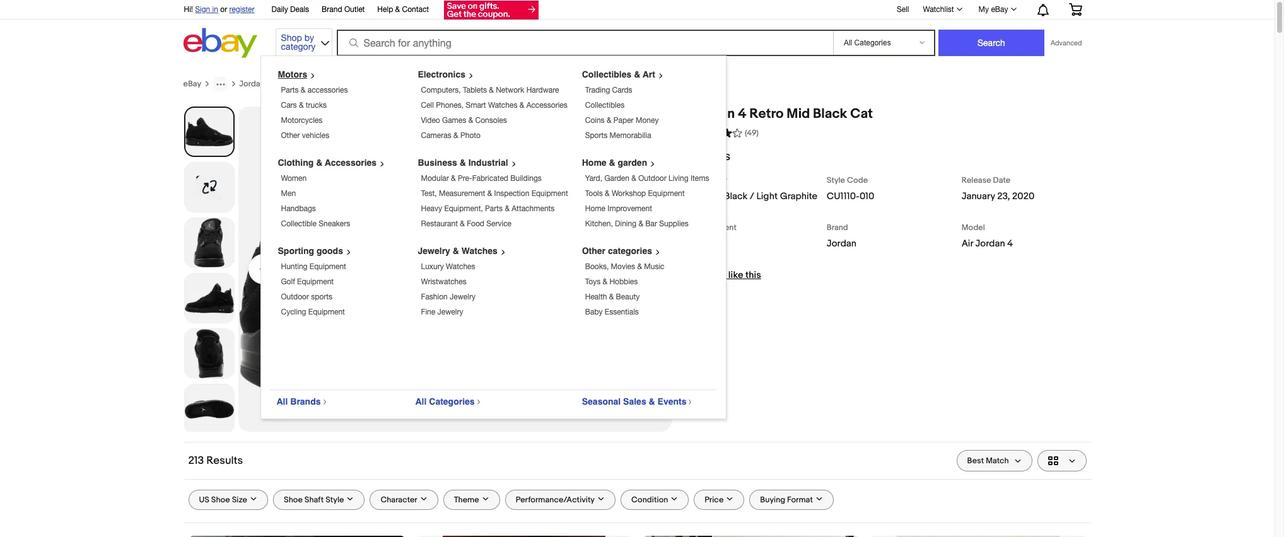 Task type: locate. For each thing, give the bounding box(es) containing it.
business & industrial link
[[418, 158, 521, 168]]

brand
[[322, 5, 342, 14], [827, 222, 848, 232]]

0 vertical spatial watches
[[488, 101, 517, 110]]

goods
[[317, 246, 343, 256]]

2 vertical spatial jewelry
[[437, 308, 463, 317]]

0 horizontal spatial sell
[[692, 269, 708, 281]]

collectibles inside trading cards collectibles coins & paper money sports memorabilia
[[585, 101, 625, 110]]

yard, garden & outdoor living items link
[[585, 174, 709, 183]]

advanced
[[1051, 39, 1082, 47]]

0 horizontal spatial outdoor
[[281, 293, 309, 301]]

all left categories
[[415, 397, 427, 407]]

0 vertical spatial ebay
[[991, 5, 1008, 14]]

attachments
[[512, 204, 555, 213]]

1 vertical spatial jordan 4 retro mid black cat
[[692, 106, 873, 122]]

1 vertical spatial outdoor
[[281, 293, 309, 301]]

jewelry down the "wristwatches"
[[450, 293, 476, 301]]

ebay right my
[[991, 5, 1008, 14]]

1 vertical spatial parts
[[485, 204, 503, 213]]

books,
[[585, 262, 609, 271]]

luxury watches wristwatches fashion jewelry fine jewelry
[[421, 262, 476, 317]]

1 vertical spatial watches
[[462, 246, 498, 256]]

parts & accessories cars & trucks motorcycles other vehicles
[[281, 86, 348, 140]]

1 horizontal spatial mid
[[787, 106, 810, 122]]

cycling equipment link
[[281, 308, 345, 317]]

best match button
[[957, 450, 1032, 472]]

1 all from the left
[[277, 397, 288, 407]]

retro right "accessories"
[[366, 79, 386, 89]]

movies
[[611, 262, 635, 271]]

sign
[[195, 5, 210, 14]]

ebay inside account navigation
[[991, 5, 1008, 14]]

& down fabricated
[[487, 189, 492, 198]]

accessories down hardware
[[526, 101, 568, 110]]

1 horizontal spatial accessories
[[526, 101, 568, 110]]

watchlist link
[[916, 2, 968, 17]]

outdoor up tools & workshop equipment "link" at top
[[638, 174, 666, 183]]

men
[[281, 189, 296, 198]]

my ebay link
[[972, 2, 1022, 17]]

contact
[[402, 5, 429, 14]]

0 vertical spatial parts
[[281, 86, 299, 95]]

motors link
[[278, 69, 321, 79]]

2 of 7 image
[[184, 163, 234, 212]]

sell for sell
[[897, 5, 909, 14]]

home & garden
[[582, 158, 647, 168]]

help
[[377, 5, 393, 14]]

parts down test, measurement & inspection equipment link
[[485, 204, 503, 213]]

sell left one
[[692, 269, 708, 281]]

golf equipment link
[[281, 278, 334, 286]]

cat up cell
[[426, 79, 439, 89]]

in
[[212, 5, 218, 14]]

ebay up 1 of 7 image
[[183, 79, 201, 89]]

2 vertical spatial watches
[[446, 262, 475, 271]]

1 horizontal spatial other
[[582, 246, 606, 256]]

cell
[[692, 237, 822, 256]]

0 vertical spatial air
[[276, 79, 286, 89]]

outdoor inside hunting equipment golf equipment outdoor sports cycling equipment
[[281, 293, 309, 301]]

sell inside account navigation
[[897, 5, 909, 14]]

accessories down the vehicles
[[325, 158, 377, 168]]

0 vertical spatial outdoor
[[638, 174, 666, 183]]

(49)
[[745, 128, 759, 138]]

0 vertical spatial jordan 4 retro mid black cat
[[332, 79, 439, 89]]

0 horizontal spatial other
[[281, 131, 300, 140]]

collectibles
[[582, 69, 632, 79], [585, 101, 625, 110]]

& right help
[[395, 5, 400, 14]]

sell left watchlist
[[897, 5, 909, 14]]

watches down 'network'
[[488, 101, 517, 110]]

cars
[[281, 101, 297, 110]]

cu1110-010 row
[[827, 175, 957, 209]]

0 vertical spatial cat
[[426, 79, 439, 89]]

1 horizontal spatial outdoor
[[638, 174, 666, 183]]

1 horizontal spatial jordan 4 retro mid black cat
[[692, 106, 873, 122]]

2 all from the left
[[415, 397, 427, 407]]

coins
[[585, 116, 605, 125]]

air down model
[[962, 237, 973, 249]]

watches down jewelry & watches
[[446, 262, 475, 271]]

equipment up attachments
[[532, 189, 568, 198]]

other down motorcycles link
[[281, 131, 300, 140]]

brand inside account navigation
[[322, 5, 342, 14]]

1 horizontal spatial brand
[[827, 222, 848, 232]]

clothing & accessories
[[278, 158, 377, 168]]

/ down the colorway
[[718, 190, 722, 202]]

1 horizontal spatial retro
[[750, 106, 784, 122]]

ebay link
[[183, 79, 201, 89]]

1 vertical spatial jewelry
[[450, 293, 476, 301]]

health
[[585, 293, 607, 301]]

brand for jordan
[[827, 222, 848, 232]]

0 horizontal spatial accessories
[[325, 158, 377, 168]]

jewelry
[[418, 246, 450, 256], [450, 293, 476, 301], [437, 308, 463, 317]]

baby
[[585, 308, 603, 317]]

1 vertical spatial collectibles
[[585, 101, 625, 110]]

register
[[229, 5, 255, 14]]

other categories
[[582, 246, 652, 256]]

or
[[220, 5, 227, 14]]

0 vertical spatial accessories
[[526, 101, 568, 110]]

cat
[[426, 79, 439, 89], [850, 106, 873, 122]]

0 horizontal spatial all
[[277, 397, 288, 407]]

january
[[962, 190, 995, 202]]

all left brands
[[277, 397, 288, 407]]

release date january 23, 2020
[[962, 175, 1035, 202]]

garden
[[618, 158, 647, 168]]

213 results
[[188, 454, 243, 467]]

1 vertical spatial sell
[[692, 269, 708, 281]]

0 vertical spatial jewelry
[[418, 246, 450, 256]]

watches down food
[[462, 246, 498, 256]]

1 horizontal spatial cat
[[850, 106, 873, 122]]

jordan inside jordan row
[[827, 237, 857, 249]]

jordan 4 retro mid black cat up cell
[[332, 79, 439, 89]]

/ left light
[[750, 190, 754, 202]]

cycling
[[281, 308, 306, 317]]

0 vertical spatial sell
[[897, 5, 909, 14]]

motors
[[278, 69, 307, 79]]

watchlist
[[923, 5, 954, 14]]

brand jordan
[[827, 222, 857, 249]]

style code cu1110-010
[[827, 175, 874, 202]]

&
[[395, 5, 400, 14], [634, 69, 640, 79], [301, 86, 306, 95], [489, 86, 494, 95], [299, 101, 304, 110], [520, 101, 524, 110], [468, 116, 473, 125], [607, 116, 612, 125], [454, 131, 458, 140], [316, 158, 322, 168], [460, 158, 466, 168], [609, 158, 615, 168], [451, 174, 456, 183], [632, 174, 636, 183], [487, 189, 492, 198], [605, 189, 610, 198], [505, 204, 510, 213], [460, 219, 465, 228], [639, 219, 643, 228], [453, 246, 459, 256], [637, 262, 642, 271], [603, 278, 607, 286], [609, 293, 614, 301], [649, 397, 655, 407]]

jordan cell
[[827, 237, 957, 256]]

jordan 4 retro mid black cat up (49)
[[692, 106, 873, 122]]

& left photo on the left top of the page
[[454, 131, 458, 140]]

jordan inside model air jordan 4
[[975, 237, 1005, 249]]

jewelry up 'luxury'
[[418, 246, 450, 256]]

brand down 'cu1110-'
[[827, 222, 848, 232]]

1 horizontal spatial /
[[750, 190, 754, 202]]

4.9 average rating image
[[692, 127, 742, 138]]

other up books,
[[582, 246, 606, 256]]

cat up the (49) link
[[850, 106, 873, 122]]

brand outlet
[[322, 5, 365, 14]]

1 vertical spatial air
[[962, 237, 973, 249]]

dining
[[615, 219, 636, 228]]

colorway row header
[[692, 175, 822, 185]]

1 horizontal spatial all
[[415, 397, 427, 407]]

collectibles & art link
[[582, 69, 669, 79]]

0 horizontal spatial brand
[[322, 5, 342, 14]]

0 horizontal spatial parts
[[281, 86, 299, 95]]

1 horizontal spatial air
[[962, 237, 973, 249]]

january 23, 2020 row
[[962, 175, 1092, 209]]

trading cards link
[[585, 86, 632, 95]]

1 vertical spatial brand
[[827, 222, 848, 232]]

network
[[496, 86, 524, 95]]

parts up cars
[[281, 86, 299, 95]]

jewelry & watches
[[418, 246, 498, 256]]

equipment down hunting equipment link
[[297, 278, 334, 286]]

motorcycles link
[[281, 116, 322, 125]]

home up yard,
[[582, 158, 607, 168]]

0 horizontal spatial /
[[718, 190, 722, 202]]

art
[[643, 69, 655, 79]]

modular & pre-fabricated buildings link
[[421, 174, 542, 183]]

other
[[281, 131, 300, 140], [582, 246, 606, 256]]

department row header
[[692, 222, 822, 232]]

0 vertical spatial retro
[[366, 79, 386, 89]]

1 horizontal spatial sell
[[897, 5, 909, 14]]

home down tools
[[585, 204, 605, 213]]

style
[[827, 175, 845, 185]]

release
[[962, 175, 991, 185]]

equipment down living
[[648, 189, 685, 198]]

business
[[418, 158, 457, 168]]

model row header
[[962, 222, 1092, 232]]

electronics
[[418, 69, 465, 79]]

hi! sign in or register
[[184, 5, 255, 14]]

0 horizontal spatial mid
[[388, 79, 402, 89]]

retro up (49)
[[750, 106, 784, 122]]

watches
[[488, 101, 517, 110], [462, 246, 498, 256], [446, 262, 475, 271]]

None submit
[[939, 30, 1044, 56]]

outdoor up cycling
[[281, 293, 309, 301]]

date
[[993, 175, 1011, 185]]

all categories
[[415, 397, 475, 407]]

& up tools & workshop equipment "link" at top
[[632, 174, 636, 183]]

hunting
[[281, 262, 307, 271]]

category
[[281, 42, 316, 52]]

& right coins
[[607, 116, 612, 125]]

0 vertical spatial brand
[[322, 5, 342, 14]]

& right clothing
[[316, 158, 322, 168]]

brand inside brand jordan
[[827, 222, 848, 232]]

cu1110-010 cell
[[827, 190, 957, 209]]

collectibles & art
[[582, 69, 655, 79]]

sporting goods
[[278, 246, 343, 256]]

1 vertical spatial home
[[585, 204, 605, 213]]

1 vertical spatial other
[[582, 246, 606, 256]]

daily deals link
[[272, 3, 309, 17]]

& right sales
[[649, 397, 655, 407]]

air up cars
[[276, 79, 286, 89]]

& right cars
[[299, 101, 304, 110]]

banner
[[177, 0, 1092, 419]]

6 of 7 image
[[184, 385, 234, 434]]

1 vertical spatial mid
[[787, 106, 810, 122]]

0 horizontal spatial retro
[[366, 79, 386, 89]]

home & garden link
[[582, 158, 661, 168]]

outdoor
[[638, 174, 666, 183], [281, 293, 309, 301]]

black / black / light graphite cell
[[692, 190, 822, 209]]

collectibles up trading cards link
[[582, 69, 632, 79]]

0 horizontal spatial air
[[276, 79, 286, 89]]

mid
[[388, 79, 402, 89], [787, 106, 810, 122]]

brand left outlet at the left top
[[322, 5, 342, 14]]

& down the inspection at the top of the page
[[505, 204, 510, 213]]

smart
[[466, 101, 486, 110]]

row group
[[692, 175, 1092, 265]]

sporting
[[278, 246, 314, 256]]

video games & consoles link
[[421, 116, 507, 125]]

collectibles down trading cards link
[[585, 101, 625, 110]]

jewelry down fashion jewelry link
[[437, 308, 463, 317]]

& up photo on the left top of the page
[[468, 116, 473, 125]]

1 horizontal spatial ebay
[[991, 5, 1008, 14]]

1 vertical spatial ebay
[[183, 79, 201, 89]]

books, movies & music toys & hobbies health & beauty baby essentials
[[585, 262, 665, 317]]

& down toys & hobbies link
[[609, 293, 614, 301]]

2 / from the left
[[750, 190, 754, 202]]

best match
[[967, 456, 1009, 466]]

luxury
[[421, 262, 444, 271]]

1 horizontal spatial parts
[[485, 204, 503, 213]]

hunting equipment link
[[281, 262, 346, 271]]

january 23, 2020 cell
[[962, 190, 1092, 209]]

0 vertical spatial other
[[281, 131, 300, 140]]

air inside model air jordan 4
[[962, 237, 973, 249]]

1 vertical spatial retro
[[750, 106, 784, 122]]

& inside trading cards collectibles coins & paper money sports memorabilia
[[607, 116, 612, 125]]



Task type: vqa. For each thing, say whether or not it's contained in the screenshot.


Task type: describe. For each thing, give the bounding box(es) containing it.
hardware
[[526, 86, 559, 95]]

seasonal sales & events
[[582, 397, 687, 407]]

events
[[658, 397, 687, 407]]

inspection
[[494, 189, 529, 198]]

equipment inside yard, garden & outdoor living items tools & workshop equipment home improvement kitchen, dining & bar supplies
[[648, 189, 685, 198]]

cell
[[421, 101, 434, 110]]

Search for anything text field
[[338, 31, 831, 55]]

home inside yard, garden & outdoor living items tools & workshop equipment home improvement kitchen, dining & bar supplies
[[585, 204, 605, 213]]

1 vertical spatial accessories
[[325, 158, 377, 168]]

& left food
[[460, 219, 465, 228]]

brand row header
[[827, 222, 957, 232]]

clothing & accessories link
[[278, 158, 390, 168]]

1 of 7 image
[[184, 107, 234, 157]]

0 vertical spatial home
[[582, 158, 607, 168]]

& right tools
[[605, 189, 610, 198]]

sign in link
[[195, 5, 218, 14]]

other vehicles link
[[281, 131, 329, 140]]

jordan 4 retro mid black cat image
[[238, 107, 672, 432]]

watches inside luxury watches wristwatches fashion jewelry fine jewelry
[[446, 262, 475, 271]]

5 of 7 image
[[184, 329, 234, 378]]

seasonal sales & events link
[[582, 397, 697, 407]]

air jordan 4 cell
[[962, 237, 1092, 256]]

& up "garden"
[[609, 158, 615, 168]]

account navigation
[[177, 0, 1092, 21]]

modular
[[421, 174, 449, 183]]

daily deals
[[272, 5, 309, 14]]

help & contact
[[377, 5, 429, 14]]

improvement
[[608, 204, 652, 213]]

department
[[692, 222, 737, 232]]

handbags link
[[281, 204, 316, 213]]

colorway
[[692, 175, 727, 185]]

sell link
[[891, 5, 915, 14]]

restaurant
[[421, 219, 458, 228]]

one
[[710, 269, 726, 281]]

all brands
[[277, 397, 321, 407]]

& up cell phones, smart watches & accessories link
[[489, 86, 494, 95]]

cell phones, smart watches & accessories link
[[421, 101, 568, 110]]

men link
[[281, 189, 296, 198]]

best
[[967, 456, 984, 466]]

workshop
[[612, 189, 646, 198]]

home improvement link
[[585, 204, 652, 213]]

heavy equipment, parts & attachments link
[[421, 204, 555, 213]]

& up the cars & trucks link at the left top
[[301, 86, 306, 95]]

hobbies
[[610, 278, 638, 286]]

0 horizontal spatial jordan 4 retro mid black cat
[[332, 79, 439, 89]]

& left the art
[[634, 69, 640, 79]]

sports
[[585, 131, 608, 140]]

0 vertical spatial collectibles
[[582, 69, 632, 79]]

all for all categories
[[415, 397, 427, 407]]

like
[[728, 269, 743, 281]]

your shopping cart image
[[1068, 3, 1083, 16]]

tools
[[585, 189, 603, 198]]

brand outlet link
[[322, 3, 365, 17]]

get the coupon image
[[444, 1, 539, 20]]

tablets
[[463, 86, 487, 95]]

wristwatches link
[[421, 278, 467, 286]]

consoles
[[475, 116, 507, 125]]

213
[[188, 454, 204, 467]]

equipment inside modular & pre-fabricated buildings test, measurement & inspection equipment heavy equipment, parts & attachments restaurant & food service
[[532, 189, 568, 198]]

equipment down sports
[[308, 308, 345, 317]]

banner containing shop by category
[[177, 0, 1092, 419]]

code
[[847, 175, 868, 185]]

categories
[[429, 397, 475, 407]]

sports
[[311, 293, 332, 301]]

toys & hobbies link
[[585, 278, 638, 286]]

0 horizontal spatial ebay
[[183, 79, 201, 89]]

cars & trucks link
[[281, 101, 327, 110]]

air jordan 4
[[276, 79, 320, 89]]

& left music
[[637, 262, 642, 271]]

010
[[860, 190, 874, 202]]

sneakers
[[319, 219, 350, 228]]

outdoor inside yard, garden & outdoor living items tools & workshop equipment home improvement kitchen, dining & bar supplies
[[638, 174, 666, 183]]

3 of 7 image
[[184, 218, 234, 267]]

1 / from the left
[[718, 190, 722, 202]]

computers, tablets & network hardware link
[[421, 86, 559, 95]]

photo
[[460, 131, 481, 140]]

computers, tablets & network hardware cell phones, smart watches & accessories video games & consoles cameras & photo
[[421, 86, 568, 140]]

& right toys
[[603, 278, 607, 286]]

results
[[206, 454, 243, 467]]

all for all brands
[[277, 397, 288, 407]]

sales
[[623, 397, 646, 407]]

air jordan 4 row
[[962, 222, 1092, 256]]

pre-
[[458, 174, 472, 183]]

fabricated
[[472, 174, 508, 183]]

electronics link
[[418, 69, 479, 79]]

golf
[[281, 278, 295, 286]]

bar
[[645, 219, 657, 228]]

watches inside computers, tablets & network hardware cell phones, smart watches & accessories video games & consoles cameras & photo
[[488, 101, 517, 110]]

equipment,
[[444, 204, 483, 213]]

4 of 7 image
[[184, 274, 234, 323]]

model air jordan 4
[[962, 222, 1013, 249]]

& up pre-
[[460, 158, 466, 168]]

& left bar at the right top of the page
[[639, 219, 643, 228]]

view: gallery view image
[[1048, 456, 1076, 466]]

computers,
[[421, 86, 461, 95]]

match
[[986, 456, 1009, 466]]

business & industrial
[[418, 158, 508, 168]]

cards
[[612, 86, 632, 95]]

outdoor sports link
[[281, 293, 332, 301]]

0 horizontal spatial cat
[[426, 79, 439, 89]]

sell for sell one like this
[[692, 269, 708, 281]]

trading
[[585, 86, 610, 95]]

0 vertical spatial mid
[[388, 79, 402, 89]]

& down 'network'
[[520, 101, 524, 110]]

fashion
[[421, 293, 448, 301]]

paper
[[614, 116, 634, 125]]

& up the luxury watches link
[[453, 246, 459, 256]]

kitchen, dining & bar supplies link
[[585, 219, 689, 228]]

black / black / light graphite row
[[692, 175, 822, 209]]

motorcycles
[[281, 116, 322, 125]]

kitchen,
[[585, 219, 613, 228]]

department row
[[692, 222, 822, 256]]

parts inside parts & accessories cars & trucks motorcycles other vehicles
[[281, 86, 299, 95]]

all brands link
[[277, 397, 331, 407]]

by
[[304, 33, 314, 43]]

sports memorabilia link
[[585, 131, 651, 140]]

modular & pre-fabricated buildings test, measurement & inspection equipment heavy equipment, parts & attachments restaurant & food service
[[421, 174, 568, 228]]

release date row header
[[962, 175, 1092, 185]]

items
[[691, 174, 709, 183]]

accessories inside computers, tablets & network hardware cell phones, smart watches & accessories video games & consoles cameras & photo
[[526, 101, 568, 110]]

parts inside modular & pre-fabricated buildings test, measurement & inspection equipment heavy equipment, parts & attachments restaurant & food service
[[485, 204, 503, 213]]

equipment down goods
[[310, 262, 346, 271]]

style code row header
[[827, 175, 957, 185]]

garden
[[604, 174, 629, 183]]

sell one like this link
[[692, 269, 761, 281]]

luxury watches link
[[421, 262, 475, 271]]

phones,
[[436, 101, 464, 110]]

other inside parts & accessories cars & trucks motorcycles other vehicles
[[281, 131, 300, 140]]

money
[[636, 116, 659, 125]]

row group containing black / black / light graphite
[[692, 175, 1092, 265]]

yard, garden & outdoor living items tools & workshop equipment home improvement kitchen, dining & bar supplies
[[585, 174, 709, 228]]

coins & paper money link
[[585, 116, 659, 125]]

hi!
[[184, 5, 193, 14]]

& left pre-
[[451, 174, 456, 183]]

other categories link
[[582, 246, 665, 256]]

jordan row
[[827, 222, 957, 256]]

1 vertical spatial cat
[[850, 106, 873, 122]]

sell one like this
[[692, 269, 761, 281]]

4 inside model air jordan 4
[[1007, 237, 1013, 249]]

brand for outlet
[[322, 5, 342, 14]]

collectible
[[281, 219, 317, 228]]

& inside account navigation
[[395, 5, 400, 14]]



